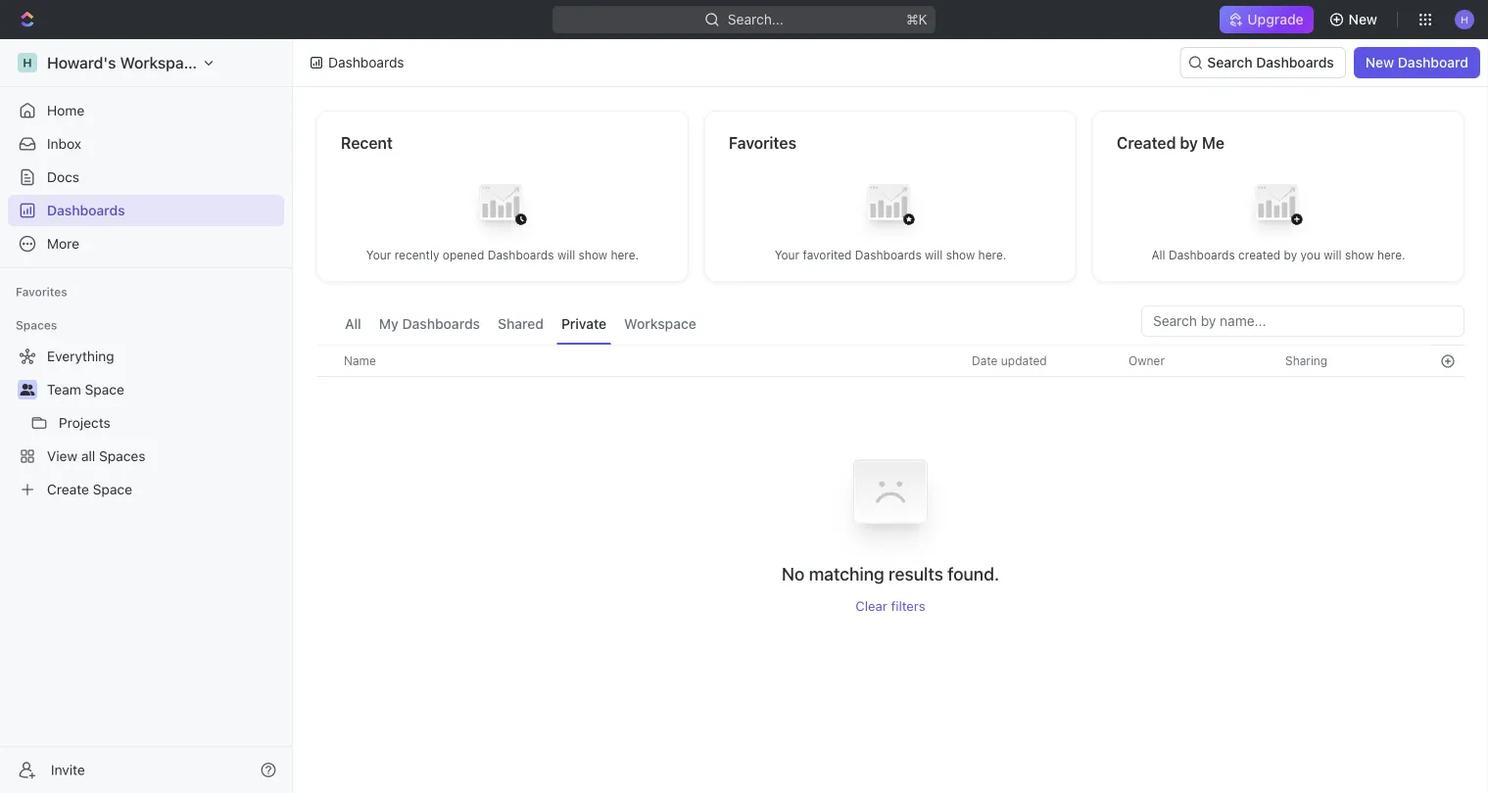 Task type: describe. For each thing, give the bounding box(es) containing it.
all dashboards created by you will show here.
[[1152, 248, 1406, 262]]

howard's
[[47, 53, 116, 72]]

name
[[344, 354, 376, 368]]

tab list containing all
[[340, 306, 701, 345]]

your recently opened dashboards will show here.
[[366, 248, 639, 262]]

more
[[47, 236, 79, 252]]

dashboards up recent
[[328, 54, 404, 71]]

view all spaces link
[[8, 441, 280, 472]]

results
[[889, 564, 943, 585]]

inbox link
[[8, 128, 284, 160]]

Search by name... text field
[[1153, 307, 1453, 336]]

all button
[[340, 306, 366, 345]]

clear filters button
[[856, 598, 926, 614]]

3 show from the left
[[1345, 248, 1374, 262]]

my dashboards button
[[374, 306, 485, 345]]

sharing
[[1286, 354, 1328, 368]]

your for recent
[[366, 248, 391, 262]]

home
[[47, 102, 85, 119]]

search dashboards button
[[1180, 47, 1346, 78]]

updated
[[1001, 354, 1047, 368]]

new button
[[1321, 4, 1389, 35]]

invite
[[51, 762, 85, 778]]

dashboards down no recent dashboards "image" at the left of page
[[488, 248, 554, 262]]

matching
[[809, 564, 884, 585]]

clear filters
[[856, 598, 926, 614]]

sidebar navigation
[[0, 39, 297, 794]]

3 will from the left
[[1324, 248, 1342, 262]]

1 show from the left
[[579, 248, 608, 262]]

all for all
[[345, 316, 361, 332]]

shared button
[[493, 306, 549, 345]]

all
[[81, 448, 95, 464]]

team
[[47, 382, 81, 398]]

create
[[47, 482, 89, 498]]

shared
[[498, 316, 544, 332]]

search dashboards
[[1208, 54, 1334, 71]]

dashboards inside "sidebar" 'navigation'
[[47, 202, 125, 219]]

upgrade
[[1248, 11, 1304, 27]]

1 will from the left
[[557, 248, 575, 262]]

workspace inside "sidebar" 'navigation'
[[120, 53, 201, 72]]

everything link
[[8, 341, 280, 372]]

new dashboard button
[[1354, 47, 1481, 78]]

created
[[1117, 134, 1176, 152]]

h button
[[1449, 4, 1481, 35]]

favorites inside favorites button
[[16, 285, 67, 299]]

dashboards inside button
[[402, 316, 480, 332]]

user group image
[[20, 384, 35, 396]]

created by me
[[1117, 134, 1225, 152]]

new dashboard
[[1366, 54, 1469, 71]]

my dashboards
[[379, 316, 480, 332]]

dashboards down no favorited dashboards image
[[855, 248, 922, 262]]

date updated button
[[960, 346, 1059, 376]]

date
[[972, 354, 998, 368]]

projects link
[[59, 408, 280, 439]]

no recent dashboards image
[[463, 169, 542, 247]]

everything
[[47, 348, 114, 365]]

search
[[1208, 54, 1253, 71]]

private
[[561, 316, 607, 332]]



Task type: vqa. For each thing, say whether or not it's contained in the screenshot.


Task type: locate. For each thing, give the bounding box(es) containing it.
1 your from the left
[[366, 248, 391, 262]]

projects
[[59, 415, 111, 431]]

0 horizontal spatial here.
[[611, 248, 639, 262]]

0 vertical spatial spaces
[[16, 318, 57, 332]]

tab list
[[340, 306, 701, 345]]

new down "new" button
[[1366, 54, 1395, 71]]

dashboards up more
[[47, 202, 125, 219]]

workspace button
[[619, 306, 701, 345]]

will
[[557, 248, 575, 262], [925, 248, 943, 262], [1324, 248, 1342, 262]]

inbox
[[47, 136, 81, 152]]

recently
[[395, 248, 439, 262]]

h inside "sidebar" 'navigation'
[[23, 56, 32, 70]]

1 horizontal spatial your
[[775, 248, 800, 262]]

space up "projects"
[[85, 382, 124, 398]]

space for team space
[[85, 382, 124, 398]]

no data image
[[832, 434, 949, 563]]

no matching results found.
[[782, 564, 1000, 585]]

h left howard's
[[23, 56, 32, 70]]

1 horizontal spatial will
[[925, 248, 943, 262]]

row
[[316, 345, 1465, 377]]

no favorited dashboards image
[[851, 169, 930, 247]]

h inside dropdown button
[[1461, 14, 1469, 25]]

favorites button
[[8, 280, 75, 304]]

no matching results found. table
[[316, 345, 1465, 614]]

0 vertical spatial h
[[1461, 14, 1469, 25]]

dashboards link
[[8, 195, 284, 226]]

1 horizontal spatial show
[[946, 248, 975, 262]]

workspace up home link
[[120, 53, 201, 72]]

0 horizontal spatial your
[[366, 248, 391, 262]]

favorited
[[803, 248, 852, 262]]

create space link
[[8, 474, 280, 506]]

home link
[[8, 95, 284, 126]]

your
[[366, 248, 391, 262], [775, 248, 800, 262]]

2 show from the left
[[946, 248, 975, 262]]

me
[[1202, 134, 1225, 152]]

0 horizontal spatial show
[[579, 248, 608, 262]]

1 vertical spatial space
[[93, 482, 132, 498]]

here.
[[611, 248, 639, 262], [979, 248, 1007, 262], [1378, 248, 1406, 262]]

new up the new dashboard
[[1349, 11, 1378, 27]]

⌘k
[[906, 11, 928, 27]]

upgrade link
[[1220, 6, 1314, 33]]

show
[[579, 248, 608, 262], [946, 248, 975, 262], [1345, 248, 1374, 262]]

spaces down favorites button
[[16, 318, 57, 332]]

by left you
[[1284, 248, 1298, 262]]

new for new
[[1349, 11, 1378, 27]]

dashboards right the my
[[402, 316, 480, 332]]

my
[[379, 316, 399, 332]]

1 vertical spatial by
[[1284, 248, 1298, 262]]

dashboard
[[1398, 54, 1469, 71]]

will right you
[[1324, 248, 1342, 262]]

created
[[1239, 248, 1281, 262]]

no
[[782, 564, 805, 585]]

space down view all spaces
[[93, 482, 132, 498]]

0 horizontal spatial workspace
[[120, 53, 201, 72]]

1 horizontal spatial here.
[[979, 248, 1007, 262]]

new
[[1349, 11, 1378, 27], [1366, 54, 1395, 71]]

0 horizontal spatial h
[[23, 56, 32, 70]]

tree
[[8, 341, 284, 506]]

found.
[[948, 564, 1000, 585]]

0 horizontal spatial all
[[345, 316, 361, 332]]

dashboards left created
[[1169, 248, 1235, 262]]

1 horizontal spatial spaces
[[99, 448, 146, 464]]

workspace right private
[[624, 316, 696, 332]]

howard's workspace, , element
[[18, 53, 37, 73]]

dashboards inside button
[[1256, 54, 1334, 71]]

view all spaces
[[47, 448, 146, 464]]

1 vertical spatial favorites
[[16, 285, 67, 299]]

your for favorites
[[775, 248, 800, 262]]

1 horizontal spatial workspace
[[624, 316, 696, 332]]

by
[[1180, 134, 1198, 152], [1284, 248, 1298, 262]]

1 horizontal spatial all
[[1152, 248, 1166, 262]]

space
[[85, 382, 124, 398], [93, 482, 132, 498]]

workspace inside button
[[624, 316, 696, 332]]

1 here. from the left
[[611, 248, 639, 262]]

2 will from the left
[[925, 248, 943, 262]]

new for new dashboard
[[1366, 54, 1395, 71]]

2 horizontal spatial show
[[1345, 248, 1374, 262]]

spaces right all
[[99, 448, 146, 464]]

filters
[[891, 598, 926, 614]]

view
[[47, 448, 78, 464]]

1 vertical spatial h
[[23, 56, 32, 70]]

0 horizontal spatial will
[[557, 248, 575, 262]]

0 vertical spatial all
[[1152, 248, 1166, 262]]

0 horizontal spatial favorites
[[16, 285, 67, 299]]

space for create space
[[93, 482, 132, 498]]

2 your from the left
[[775, 248, 800, 262]]

1 vertical spatial all
[[345, 316, 361, 332]]

tree inside "sidebar" 'navigation'
[[8, 341, 284, 506]]

dashboards down 'upgrade' in the right of the page
[[1256, 54, 1334, 71]]

your left favorited
[[775, 248, 800, 262]]

0 vertical spatial space
[[85, 382, 124, 398]]

0 horizontal spatial spaces
[[16, 318, 57, 332]]

clear
[[856, 598, 888, 614]]

will up private
[[557, 248, 575, 262]]

date updated
[[972, 354, 1047, 368]]

recent
[[341, 134, 393, 152]]

0 vertical spatial favorites
[[729, 134, 797, 152]]

you
[[1301, 248, 1321, 262]]

h up dashboard
[[1461, 14, 1469, 25]]

all inside all button
[[345, 316, 361, 332]]

1 vertical spatial spaces
[[99, 448, 146, 464]]

no created by me dashboards image
[[1240, 169, 1318, 247]]

docs
[[47, 169, 79, 185]]

2 here. from the left
[[979, 248, 1007, 262]]

all for all dashboards created by you will show here.
[[1152, 248, 1166, 262]]

3 here. from the left
[[1378, 248, 1406, 262]]

all
[[1152, 248, 1166, 262], [345, 316, 361, 332]]

1 horizontal spatial by
[[1284, 248, 1298, 262]]

opened
[[443, 248, 484, 262]]

dashboards
[[328, 54, 404, 71], [1256, 54, 1334, 71], [47, 202, 125, 219], [488, 248, 554, 262], [855, 248, 922, 262], [1169, 248, 1235, 262], [402, 316, 480, 332]]

spaces
[[16, 318, 57, 332], [99, 448, 146, 464]]

your favorited dashboards will show here.
[[775, 248, 1007, 262]]

0 vertical spatial workspace
[[120, 53, 201, 72]]

no matching results found. row
[[316, 434, 1465, 614]]

2 horizontal spatial will
[[1324, 248, 1342, 262]]

0 horizontal spatial by
[[1180, 134, 1198, 152]]

more button
[[8, 228, 284, 260]]

owner
[[1129, 354, 1165, 368]]

private button
[[557, 306, 612, 345]]

by left me
[[1180, 134, 1198, 152]]

search...
[[728, 11, 784, 27]]

tree containing everything
[[8, 341, 284, 506]]

team space link
[[47, 374, 280, 406]]

2 horizontal spatial here.
[[1378, 248, 1406, 262]]

0 vertical spatial new
[[1349, 11, 1378, 27]]

howard's workspace
[[47, 53, 201, 72]]

workspace
[[120, 53, 201, 72], [624, 316, 696, 332]]

1 horizontal spatial favorites
[[729, 134, 797, 152]]

1 vertical spatial workspace
[[624, 316, 696, 332]]

your left recently
[[366, 248, 391, 262]]

will down no favorited dashboards image
[[925, 248, 943, 262]]

create space
[[47, 482, 132, 498]]

row containing name
[[316, 345, 1465, 377]]

1 vertical spatial new
[[1366, 54, 1395, 71]]

docs link
[[8, 162, 284, 193]]

h
[[1461, 14, 1469, 25], [23, 56, 32, 70]]

1 horizontal spatial h
[[1461, 14, 1469, 25]]

favorites
[[729, 134, 797, 152], [16, 285, 67, 299]]

team space
[[47, 382, 124, 398]]

0 vertical spatial by
[[1180, 134, 1198, 152]]



